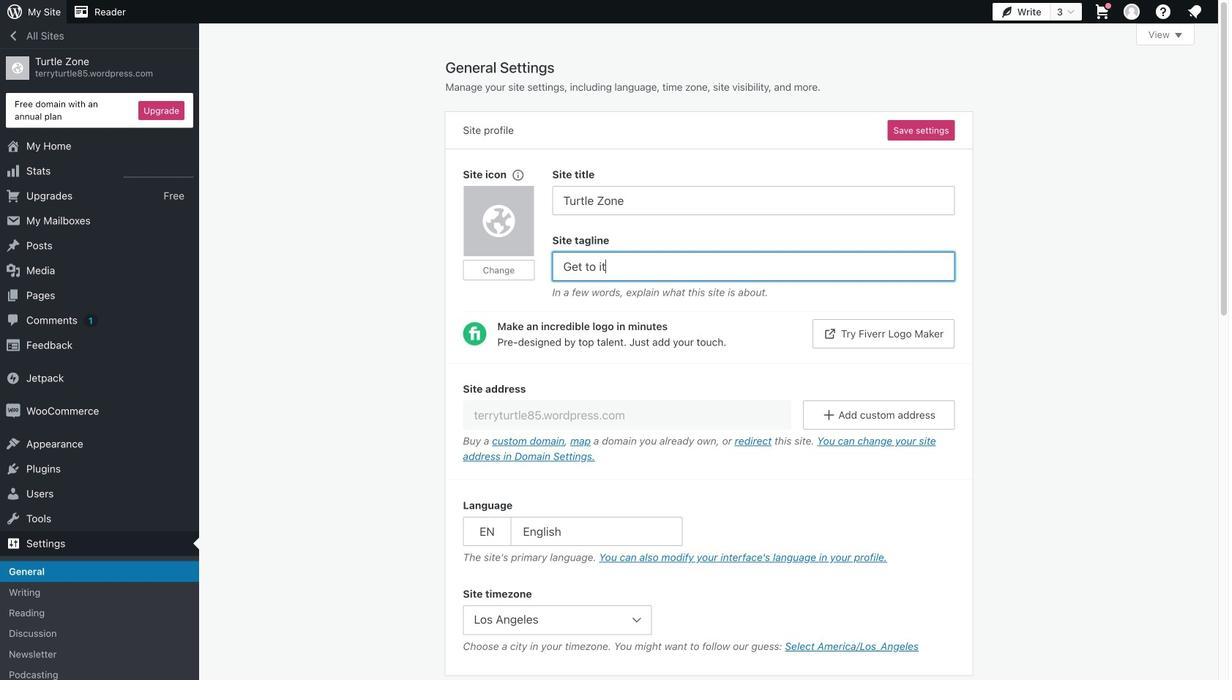 Task type: vqa. For each thing, say whether or not it's contained in the screenshot.
manage your notifications image
yes



Task type: locate. For each thing, give the bounding box(es) containing it.
img image
[[6, 371, 20, 385], [6, 404, 20, 418]]

group
[[463, 167, 552, 304], [552, 167, 955, 215], [552, 233, 955, 304], [445, 363, 972, 480], [463, 498, 955, 569], [463, 586, 955, 658]]

fiverr small logo image
[[463, 322, 486, 346]]

1 img image from the top
[[6, 371, 20, 385]]

None text field
[[552, 186, 955, 215], [463, 400, 791, 430], [552, 186, 955, 215], [463, 400, 791, 430]]

main content
[[445, 23, 1195, 680]]

help image
[[1154, 3, 1172, 20]]

0 vertical spatial img image
[[6, 371, 20, 385]]

None text field
[[552, 252, 955, 281]]

1 vertical spatial img image
[[6, 404, 20, 418]]

my shopping cart image
[[1094, 3, 1111, 20]]



Task type: describe. For each thing, give the bounding box(es) containing it.
manage your notifications image
[[1186, 3, 1203, 20]]

more information image
[[511, 168, 524, 181]]

closed image
[[1175, 33, 1182, 38]]

my profile image
[[1124, 4, 1140, 20]]

highest hourly views 0 image
[[124, 168, 193, 178]]

2 img image from the top
[[6, 404, 20, 418]]



